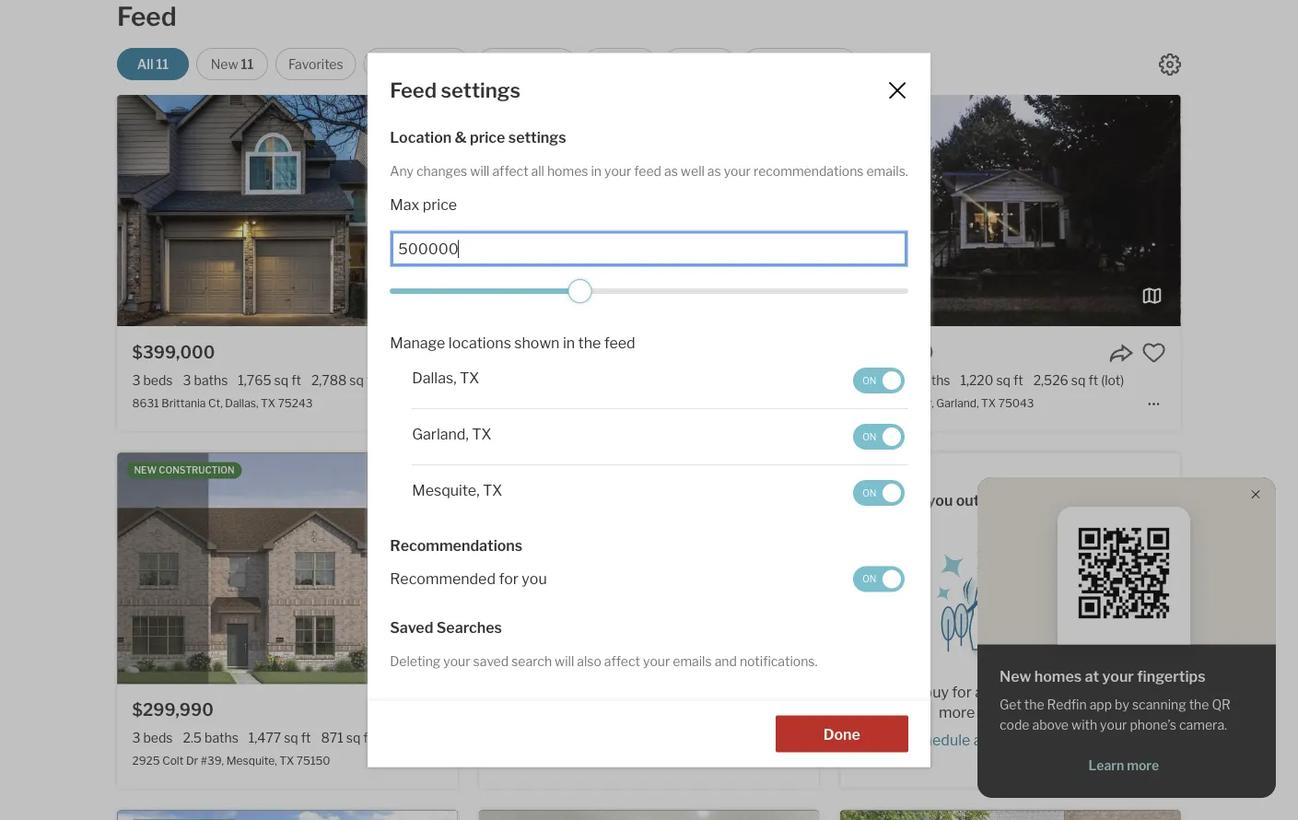 Task type: locate. For each thing, give the bounding box(es) containing it.
price down changes
[[423, 195, 457, 213]]

871 sq ft (lot)
[[321, 730, 399, 746]]

(lot) right 2,526
[[1101, 372, 1125, 388]]

sq
[[274, 372, 289, 388], [350, 372, 364, 388], [997, 372, 1011, 388], [1072, 372, 1086, 388], [284, 730, 298, 746], [346, 730, 361, 746]]

1,765
[[238, 372, 272, 388]]

0 vertical spatial will
[[470, 163, 490, 178]]

tx
[[460, 368, 480, 386], [261, 396, 276, 409], [640, 396, 654, 409], [982, 396, 996, 409], [472, 424, 492, 442], [483, 480, 503, 498], [279, 754, 294, 767], [643, 754, 658, 767]]

0 horizontal spatial homes
[[547, 163, 588, 178]]

1 vertical spatial you
[[522, 569, 547, 587]]

in right all
[[591, 163, 602, 178]]

mesquite, down 1,477
[[226, 754, 277, 767]]

(lot) for $399,000
[[379, 372, 402, 388]]

beds
[[143, 372, 173, 388], [866, 372, 896, 388], [143, 730, 173, 746]]

sq up 75243
[[274, 372, 289, 388]]

1 vertical spatial for
[[952, 683, 972, 701]]

sq for 871
[[346, 730, 361, 746]]

will
[[470, 163, 490, 178], [555, 653, 574, 668]]

photo of 9607 summerhill ln, dallas, tx 75238 image
[[479, 95, 819, 326], [819, 95, 1159, 326]]

0 vertical spatial garland,
[[937, 396, 979, 409]]

1 horizontal spatial for
[[952, 683, 972, 701]]

ft for 1,220 sq ft
[[1014, 372, 1024, 388]]

feed up all
[[117, 1, 177, 32]]

your left the saved
[[444, 653, 471, 668]]

the up camera.
[[1189, 697, 1209, 713]]

garland,
[[937, 396, 979, 409], [412, 424, 469, 442]]

dallas, for $399,000
[[225, 396, 259, 409]]

2 horizontal spatial favorite button checkbox
[[1142, 341, 1166, 365]]

0 horizontal spatial the
[[578, 333, 601, 351]]

0 vertical spatial price
[[470, 128, 505, 146]]

sq right 2,526
[[1072, 372, 1086, 388]]

favorite updates
[[390, 700, 509, 718]]

affect left all
[[493, 163, 529, 178]]

3 for $399,000
[[132, 372, 140, 388]]

$329,000
[[494, 342, 576, 362]]

feed down max price slider range field
[[604, 333, 636, 351]]

0 horizontal spatial you
[[522, 569, 547, 587]]

your inside get the redfin app by scanning the qr code above with your phone's camera.
[[1100, 717, 1127, 733]]

75043
[[999, 396, 1034, 409]]

0 horizontal spatial new
[[211, 56, 238, 72]]

max
[[390, 195, 419, 213]]

option group
[[117, 48, 858, 80]]

ft right 2,788
[[367, 372, 377, 388]]

as left the well on the top right of the page
[[664, 163, 678, 178]]

1 horizontal spatial feed
[[390, 77, 437, 102]]

colt
[[162, 754, 184, 767]]

are you outgrowing your home?
[[899, 492, 1123, 510]]

& right sell
[[909, 683, 921, 701]]

3 up brittania
[[183, 372, 191, 388]]

1,765 sq ft
[[238, 372, 301, 388]]

1 horizontal spatial favorite button checkbox
[[781, 699, 805, 723]]

new for new homes at your fingertips
[[1000, 668, 1032, 686]]

2 horizontal spatial for
[[978, 703, 998, 721]]

2.5 baths
[[183, 730, 239, 746]]

an image of a house image
[[919, 534, 1103, 659]]

& up changes
[[455, 128, 467, 146]]

tx down "1,765 sq ft"
[[261, 396, 276, 409]]

3 beds up 8631
[[132, 372, 173, 388]]

0 vertical spatial mesquite,
[[412, 480, 480, 498]]

the right shown
[[578, 333, 601, 351]]

1 vertical spatial price
[[423, 195, 457, 213]]

0 vertical spatial &
[[455, 128, 467, 146]]

1 vertical spatial feed
[[390, 77, 437, 102]]

baths up ct,
[[194, 372, 228, 388]]

1 11 from the left
[[156, 56, 169, 72]]

0 vertical spatial new
[[211, 56, 238, 72]]

homes up redfin
[[1035, 668, 1082, 686]]

1 horizontal spatial the
[[1025, 697, 1045, 713]]

0 horizontal spatial as
[[664, 163, 678, 178]]

Price Change radio
[[364, 48, 470, 80]]

you up search at the bottom left of the page
[[522, 569, 547, 587]]

you right the are on the right bottom of the page
[[928, 492, 953, 510]]

sq right 2,788
[[350, 372, 364, 388]]

all
[[531, 163, 545, 178]]

1 vertical spatial and
[[1080, 683, 1106, 701]]

photo of 2921 colt dr #39, mesquite, tx 75150 image down 75150
[[117, 811, 458, 820]]

consultation
[[1030, 731, 1115, 749]]

emails.
[[867, 163, 908, 178]]

beds up 739
[[866, 372, 896, 388]]

0 horizontal spatial favorite button checkbox
[[419, 341, 443, 365]]

0 vertical spatial homes
[[547, 163, 588, 178]]

1,477
[[249, 730, 281, 746]]

11 inside all option
[[156, 56, 169, 72]]

favorite button image down 'notifications.'
[[781, 699, 805, 723]]

new homes at your fingertips
[[1000, 668, 1206, 686]]

mesquite, up recommendations
[[412, 480, 480, 498]]

0 vertical spatial a
[[975, 683, 983, 701]]

0 horizontal spatial garland,
[[412, 424, 469, 442]]

recommended
[[390, 569, 496, 587]]

mesquite,
[[412, 480, 480, 498], [226, 754, 277, 767]]

11 for all 11
[[156, 56, 169, 72]]

settings
[[441, 77, 521, 102], [509, 128, 566, 146]]

1 horizontal spatial affect
[[604, 653, 640, 668]]

and right emails
[[715, 653, 737, 668]]

1 vertical spatial favorite button image
[[781, 699, 805, 723]]

1 horizontal spatial favorite button image
[[1142, 341, 1166, 365]]

shown
[[514, 333, 560, 351]]

$399,000
[[132, 342, 215, 362]]

favorite button image up dallas, tx
[[419, 341, 443, 365]]

Status Change radio
[[743, 48, 858, 80]]

Open House radio
[[477, 48, 576, 80]]

for right buy
[[952, 683, 972, 701]]

0 horizontal spatial feed
[[117, 1, 177, 32]]

8631
[[132, 396, 159, 409]]

2429
[[494, 754, 522, 767]]

2 11 from the left
[[241, 56, 254, 72]]

homes right all
[[547, 163, 588, 178]]

favorite button image for $399,000
[[419, 341, 443, 365]]

1 vertical spatial listing
[[985, 731, 1026, 749]]

11 inside new option
[[241, 56, 254, 72]]

listing down what's
[[985, 731, 1026, 749]]

2.5
[[183, 730, 202, 746]]

1 vertical spatial in
[[563, 333, 575, 351]]

a right schedule at the bottom right
[[974, 731, 982, 749]]

tx down 1,477 sq ft
[[279, 754, 294, 767]]

favorite button checkbox
[[419, 699, 443, 723]]

photo of 739 baruna cir, garland, tx 75043 image
[[841, 95, 1181, 326], [1181, 95, 1299, 326]]

0 vertical spatial listing
[[1010, 683, 1051, 701]]

feed down price change at the top left of page
[[390, 77, 437, 102]]

1 horizontal spatial as
[[708, 163, 721, 178]]

75238
[[657, 396, 692, 409]]

recommendations
[[754, 163, 864, 178]]

all 11
[[137, 56, 169, 72]]

your left home?
[[1041, 492, 1072, 510]]

photo of 8631 brittania ct, dallas, tx 75243 image
[[117, 95, 458, 326], [458, 95, 798, 326]]

1 horizontal spatial and
[[1080, 683, 1106, 701]]

1 horizontal spatial will
[[555, 653, 574, 668]]

ft up 75150
[[301, 730, 311, 746]]

notifications.
[[740, 653, 818, 668]]

listing up what's
[[1010, 683, 1051, 701]]

0 horizontal spatial favorite button image
[[419, 341, 443, 365]]

0 horizontal spatial mesquite,
[[226, 754, 277, 767]]

2,526
[[1034, 372, 1069, 388]]

dallas, for $799,000
[[607, 754, 641, 767]]

0 horizontal spatial 11
[[156, 56, 169, 72]]

worthington
[[524, 754, 589, 767]]

feed settings
[[390, 77, 521, 102]]

at
[[1085, 668, 1100, 686]]

tx up mesquite, tx
[[472, 424, 492, 442]]

1 horizontal spatial favorite button image
[[781, 699, 805, 723]]

1 vertical spatial new
[[1000, 668, 1032, 686]]

0 vertical spatial settings
[[441, 77, 521, 102]]

11
[[156, 56, 169, 72], [241, 56, 254, 72]]

(lot) down "favorite" at the bottom of the page
[[376, 730, 399, 746]]

1 horizontal spatial more
[[1127, 758, 1159, 774]]

the
[[578, 333, 601, 351], [1025, 697, 1045, 713], [1189, 697, 1209, 713]]

feed
[[117, 1, 177, 32], [390, 77, 437, 102]]

3 up 739
[[855, 372, 864, 388]]

baths for $179,900
[[917, 372, 951, 388]]

dallas, for $329,000
[[604, 396, 637, 409]]

3
[[132, 372, 140, 388], [183, 372, 191, 388], [855, 372, 864, 388], [132, 730, 140, 746]]

1 horizontal spatial new
[[1000, 668, 1032, 686]]

0 horizontal spatial &
[[455, 128, 467, 146]]

option group containing all
[[117, 48, 858, 80]]

settings up all
[[509, 128, 566, 146]]

3 beds up 739
[[855, 372, 896, 388]]

1 horizontal spatial 11
[[241, 56, 254, 72]]

sq right 871
[[346, 730, 361, 746]]

dallas, right ln,
[[604, 396, 637, 409]]

dallas, down 1,765
[[225, 396, 259, 409]]

3 beds up the 2925
[[132, 730, 173, 746]]

in right shown
[[563, 333, 575, 351]]

ft up 75043
[[1014, 372, 1024, 388]]

also
[[577, 653, 602, 668]]

0 vertical spatial and
[[715, 653, 737, 668]]

871
[[321, 730, 343, 746]]

new for new 11
[[211, 56, 238, 72]]

more right learn
[[1127, 758, 1159, 774]]

sq for 2,526
[[1072, 372, 1086, 388]]

app
[[1090, 697, 1112, 713]]

affect
[[493, 163, 529, 178], [604, 653, 640, 668]]

home?
[[1075, 492, 1123, 510]]

photo of 2429 worthington st, dallas, tx 75204 image
[[479, 453, 819, 684], [819, 453, 1159, 684]]

learn
[[1089, 758, 1125, 774]]

3 beds for $399,000
[[132, 372, 173, 388]]

1%
[[986, 683, 1007, 701]]

dallas, down "manage"
[[412, 368, 457, 386]]

0 horizontal spatial will
[[470, 163, 490, 178]]

dallas, right st,
[[607, 754, 641, 767]]

tx left 75204
[[643, 754, 658, 767]]

cir,
[[918, 396, 934, 409]]

insights
[[596, 56, 644, 72]]

1 vertical spatial mesquite,
[[226, 754, 277, 767]]

1 horizontal spatial homes
[[1035, 668, 1082, 686]]

new right all 11
[[211, 56, 238, 72]]

1 photo of 4704 belmont ave, dallas, tx 75204 image from the left
[[841, 811, 1181, 820]]

photo of 2921 colt dr #39, mesquite, tx 75150 image down st,
[[458, 811, 798, 820]]

beds up 8631
[[143, 372, 173, 388]]

your right the well on the top right of the page
[[724, 163, 751, 178]]

3 up 8631
[[132, 372, 140, 388]]

0 horizontal spatial more
[[939, 703, 975, 721]]

feed left the well on the top right of the page
[[634, 163, 662, 178]]

(lot) down "manage"
[[379, 372, 402, 388]]

3 for $179,900
[[855, 372, 864, 388]]

favorite button image for $799,000
[[781, 699, 805, 723]]

ct,
[[208, 396, 223, 409]]

baths
[[194, 372, 228, 388], [917, 372, 951, 388], [205, 730, 239, 746]]

& inside sell & buy for a 1% listing fee and save more for what's next.
[[909, 683, 921, 701]]

photo of 7408 coronado way, dallas, tx 75214 image
[[479, 811, 819, 820], [819, 811, 1159, 820]]

1 horizontal spatial garland,
[[937, 396, 979, 409]]

ft right 2,526
[[1089, 372, 1099, 388]]

sq up 75043
[[997, 372, 1011, 388]]

for down the 1%
[[978, 703, 998, 721]]

photo of 2921 colt dr #39, mesquite, tx 75150 image
[[117, 811, 458, 820], [458, 811, 798, 820]]

ft for 2,788 sq ft (lot)
[[367, 372, 377, 388]]

& for location
[[455, 128, 467, 146]]

baths up #39,
[[205, 730, 239, 746]]

price down feed settings
[[470, 128, 505, 146]]

3 up the 2925
[[132, 730, 140, 746]]

change
[[411, 56, 457, 72]]

new 11
[[211, 56, 254, 72]]

and
[[715, 653, 737, 668], [1080, 683, 1106, 701]]

garland, down dallas, tx
[[412, 424, 469, 442]]

ft right 871
[[363, 730, 373, 746]]

favorite button checkbox for $799,000
[[781, 699, 805, 723]]

11 left favorites
[[241, 56, 254, 72]]

garland, tx
[[412, 424, 492, 442]]

settings up location & price settings
[[441, 77, 521, 102]]

1 vertical spatial will
[[555, 653, 574, 668]]

3 for $299,990
[[132, 730, 140, 746]]

favorite button image
[[1142, 341, 1166, 365], [419, 699, 443, 723]]

will down location & price settings
[[470, 163, 490, 178]]

ft up 75243
[[291, 372, 301, 388]]

0 vertical spatial favorite button image
[[419, 341, 443, 365]]

photo of 2925 colt dr #39, mesquite, tx 75150 image
[[117, 453, 458, 684], [458, 453, 798, 684]]

1,220
[[961, 372, 994, 388]]

photo of 4704 belmont ave, dallas, tx 75204 image
[[841, 811, 1181, 820], [1181, 811, 1299, 820]]

8631 brittania ct, dallas, tx 75243
[[132, 396, 313, 409]]

0 vertical spatial for
[[499, 569, 519, 587]]

sq for 1,220
[[997, 372, 1011, 388]]

favorite button image
[[419, 341, 443, 365], [781, 699, 805, 723]]

0 horizontal spatial in
[[563, 333, 575, 351]]

2 horizontal spatial the
[[1189, 697, 1209, 713]]

0 vertical spatial more
[[939, 703, 975, 721]]

ft for 2,526 sq ft (lot)
[[1089, 372, 1099, 388]]

1 vertical spatial &
[[909, 683, 921, 701]]

beds up the 2925
[[143, 730, 173, 746]]

75204
[[660, 754, 696, 767]]

ft for 1,765 sq ft
[[291, 372, 301, 388]]

1 photo of 2925 colt dr #39, mesquite, tx 75150 image from the left
[[117, 453, 458, 684]]

favorite button image for $179,900
[[1142, 341, 1166, 365]]

redfin
[[1047, 697, 1087, 713]]

1 photo of 7408 coronado way, dallas, tx 75214 image from the left
[[479, 811, 819, 820]]

0 vertical spatial affect
[[493, 163, 529, 178]]

0 horizontal spatial and
[[715, 653, 737, 668]]

0 vertical spatial feed
[[117, 1, 177, 32]]

favorite button checkbox
[[419, 341, 443, 365], [1142, 341, 1166, 365], [781, 699, 805, 723]]

0 horizontal spatial affect
[[493, 163, 529, 178]]

new up get on the right bottom of page
[[1000, 668, 1032, 686]]

1 vertical spatial homes
[[1035, 668, 1082, 686]]

photo of 7408 coronado way, dallas, tx 75214 image down 75204
[[479, 811, 819, 820]]

the right get on the right bottom of page
[[1025, 697, 1045, 713]]

for down recommendations
[[499, 569, 519, 587]]

a left the 1%
[[975, 683, 983, 701]]

your down by
[[1100, 717, 1127, 733]]

will left 'also'
[[555, 653, 574, 668]]

1 vertical spatial a
[[974, 731, 982, 749]]

baths right 2 at the right of page
[[917, 372, 951, 388]]

are
[[899, 492, 924, 510]]

0 vertical spatial favorite button image
[[1142, 341, 1166, 365]]

0 horizontal spatial favorite button image
[[419, 699, 443, 723]]

ft
[[291, 372, 301, 388], [367, 372, 377, 388], [1014, 372, 1024, 388], [1089, 372, 1099, 388], [301, 730, 311, 746], [363, 730, 373, 746]]

and right fee
[[1080, 683, 1106, 701]]

Favorites radio
[[276, 48, 356, 80]]

recommendations
[[390, 536, 523, 554]]

sell & buy for a 1% listing fee and save more for what's next.
[[881, 683, 1141, 721]]

st,
[[592, 754, 605, 767]]

0 horizontal spatial price
[[423, 195, 457, 213]]

favorite button image for $299,990
[[419, 699, 443, 723]]

photo of 7408 coronado way, dallas, tx 75214 image down schedule a listing consultation
[[819, 811, 1159, 820]]

$799,000
[[494, 700, 576, 720]]

your right "at"
[[1103, 668, 1134, 686]]

1 horizontal spatial &
[[909, 683, 921, 701]]

more down buy
[[939, 703, 975, 721]]

new inside new option
[[211, 56, 238, 72]]

1 horizontal spatial price
[[470, 128, 505, 146]]

11 right all
[[156, 56, 169, 72]]

price
[[376, 56, 408, 72]]

sq right 1,477
[[284, 730, 298, 746]]

1 vertical spatial favorite button image
[[419, 699, 443, 723]]

a
[[975, 683, 983, 701], [974, 731, 982, 749]]

garland, down 1,220
[[937, 396, 979, 409]]

0 vertical spatial you
[[928, 492, 953, 510]]

tx left 75238
[[640, 396, 654, 409]]

affect right 'also'
[[604, 653, 640, 668]]

as right the well on the top right of the page
[[708, 163, 721, 178]]

0 horizontal spatial for
[[499, 569, 519, 587]]

sell
[[881, 683, 906, 701]]

2 vertical spatial for
[[978, 703, 998, 721]]

2429 worthington st, dallas, tx 75204
[[494, 754, 696, 767]]

1 vertical spatial settings
[[509, 128, 566, 146]]

1 horizontal spatial in
[[591, 163, 602, 178]]



Task type: vqa. For each thing, say whether or not it's contained in the screenshot.
Recommended at the bottom of the page
yes



Task type: describe. For each thing, give the bounding box(es) containing it.
get
[[1000, 697, 1022, 713]]

code
[[1000, 717, 1030, 733]]

#39,
[[201, 754, 224, 767]]

price change
[[376, 56, 457, 72]]

summerhill
[[525, 396, 584, 409]]

(lot) for $299,990
[[376, 730, 399, 746]]

2,788
[[311, 372, 347, 388]]

feed for feed
[[117, 1, 177, 32]]

favorite button checkbox for $179,900
[[1142, 341, 1166, 365]]

& for sell
[[909, 683, 921, 701]]

app install qr code image
[[1073, 522, 1176, 625]]

save
[[1109, 683, 1141, 701]]

2,526 sq ft (lot)
[[1034, 372, 1125, 388]]

Insights radio
[[583, 48, 657, 80]]

new
[[134, 465, 157, 476]]

$179,900
[[855, 342, 934, 362]]

1 vertical spatial garland,
[[412, 424, 469, 442]]

what's
[[1001, 703, 1046, 721]]

deleting
[[390, 653, 441, 668]]

ft for 1,477 sq ft
[[301, 730, 311, 746]]

All radio
[[117, 48, 189, 80]]

1 photo of 8631 brittania ct, dallas, tx 75243 image from the left
[[117, 95, 458, 326]]

beds for $179,900
[[866, 372, 896, 388]]

tx down locations
[[460, 368, 480, 386]]

schedule a listing consultation
[[907, 731, 1115, 749]]

3 baths
[[183, 372, 228, 388]]

scanning
[[1133, 697, 1187, 713]]

New radio
[[196, 48, 268, 80]]

get the redfin app by scanning the qr code above with your phone's camera.
[[1000, 697, 1231, 733]]

2 as from the left
[[708, 163, 721, 178]]

1 vertical spatial affect
[[604, 653, 640, 668]]

2 photo of 9607 summerhill ln, dallas, tx 75238 image from the left
[[819, 95, 1159, 326]]

and inside sell & buy for a 1% listing fee and save more for what's next.
[[1080, 683, 1106, 701]]

location & price settings
[[390, 128, 566, 146]]

manage locations shown in the feed
[[390, 333, 636, 351]]

by
[[1115, 697, 1130, 713]]

sq for 1,477
[[284, 730, 298, 746]]

tx up recommendations
[[483, 480, 503, 498]]

2
[[906, 372, 914, 388]]

739
[[855, 396, 876, 409]]

changes
[[417, 163, 467, 178]]

1 photo of 2921 colt dr #39, mesquite, tx 75150 image from the left
[[117, 811, 458, 820]]

2 photo of 2925 colt dr #39, mesquite, tx 75150 image from the left
[[458, 453, 798, 684]]

tx down 1,220 sq ft
[[982, 396, 996, 409]]

favorites
[[288, 56, 343, 72]]

fee
[[1055, 683, 1077, 701]]

mesquite, tx
[[412, 480, 503, 498]]

baths for $399,000
[[194, 372, 228, 388]]

2 photo of 8631 brittania ct, dallas, tx 75243 image from the left
[[458, 95, 798, 326]]

camera.
[[1180, 717, 1228, 733]]

searches
[[437, 618, 502, 636]]

1 photo of 9607 summerhill ln, dallas, tx 75238 image from the left
[[479, 95, 819, 326]]

1 photo of 739 baruna cir, garland, tx 75043 image from the left
[[841, 95, 1181, 326]]

any changes will affect all homes in your feed as well as your recommendations emails.
[[390, 163, 908, 178]]

1 horizontal spatial mesquite,
[[412, 480, 480, 498]]

outgrowing
[[956, 492, 1037, 510]]

1 as from the left
[[664, 163, 678, 178]]

3 beds for $299,990
[[132, 730, 173, 746]]

saved
[[473, 653, 509, 668]]

brittania
[[162, 396, 206, 409]]

2 photo of 739 baruna cir, garland, tx 75043 image from the left
[[1181, 95, 1299, 326]]

11 for new 11
[[241, 56, 254, 72]]

sq for 2,788
[[350, 372, 364, 388]]

above
[[1033, 717, 1069, 733]]

favorite
[[390, 700, 447, 718]]

baths for $299,990
[[205, 730, 239, 746]]

Max price input text field
[[398, 239, 900, 257]]

1 vertical spatial more
[[1127, 758, 1159, 774]]

learn more link
[[1000, 757, 1248, 775]]

dr
[[186, 754, 198, 767]]

baruna
[[879, 396, 916, 409]]

construction
[[159, 465, 235, 476]]

your left the well on the top right of the page
[[605, 163, 632, 178]]

qr
[[1212, 697, 1231, 713]]

phone's
[[1130, 717, 1177, 733]]

beds for $299,990
[[143, 730, 173, 746]]

locations
[[449, 333, 511, 351]]

sq for 1,765
[[274, 372, 289, 388]]

manage
[[390, 333, 445, 351]]

3 beds for $179,900
[[855, 372, 896, 388]]

1,220 sq ft
[[961, 372, 1024, 388]]

updates
[[450, 700, 509, 718]]

9607 summerhill ln, dallas, tx 75238
[[494, 396, 692, 409]]

well
[[681, 163, 705, 178]]

max price
[[390, 195, 457, 213]]

done
[[824, 726, 860, 744]]

2 photo of 7408 coronado way, dallas, tx 75214 image from the left
[[819, 811, 1159, 820]]

all
[[137, 56, 153, 72]]

new construction
[[134, 465, 235, 476]]

with
[[1072, 717, 1098, 733]]

ln,
[[586, 396, 601, 409]]

0 vertical spatial feed
[[634, 163, 662, 178]]

feed for feed settings
[[390, 77, 437, 102]]

dallas, tx
[[412, 368, 480, 386]]

739 baruna cir, garland, tx 75043
[[855, 396, 1034, 409]]

2 photo of 2921 colt dr #39, mesquite, tx 75150 image from the left
[[458, 811, 798, 820]]

next.
[[1049, 703, 1083, 721]]

favorite button checkbox for $399,000
[[419, 341, 443, 365]]

location
[[390, 128, 452, 146]]

ft for 871 sq ft (lot)
[[363, 730, 373, 746]]

2925 colt dr #39, mesquite, tx 75150
[[132, 754, 330, 767]]

75150
[[297, 754, 330, 767]]

(lot) for $179,900
[[1101, 372, 1125, 388]]

2925
[[132, 754, 160, 767]]

Max price slider range field
[[390, 279, 908, 303]]

1 horizontal spatial you
[[928, 492, 953, 510]]

0 vertical spatial in
[[591, 163, 602, 178]]

75243
[[278, 396, 313, 409]]

1 photo of 2429 worthington st, dallas, tx 75204 image from the left
[[479, 453, 819, 684]]

listing inside sell & buy for a 1% listing fee and save more for what's next.
[[1010, 683, 1051, 701]]

more inside sell & buy for a 1% listing fee and save more for what's next.
[[939, 703, 975, 721]]

recommended for you
[[390, 569, 547, 587]]

2,788 sq ft (lot)
[[311, 372, 402, 388]]

2 photo of 4704 belmont ave, dallas, tx 75204 image from the left
[[1181, 811, 1299, 820]]

learn more
[[1089, 758, 1159, 774]]

your left emails
[[643, 653, 670, 668]]

saved searches
[[390, 618, 502, 636]]

a inside sell & buy for a 1% listing fee and save more for what's next.
[[975, 683, 983, 701]]

Sold radio
[[664, 48, 736, 80]]

search
[[512, 653, 552, 668]]

beds for $399,000
[[143, 372, 173, 388]]

1 vertical spatial feed
[[604, 333, 636, 351]]

2 photo of 2429 worthington st, dallas, tx 75204 image from the left
[[819, 453, 1159, 684]]



